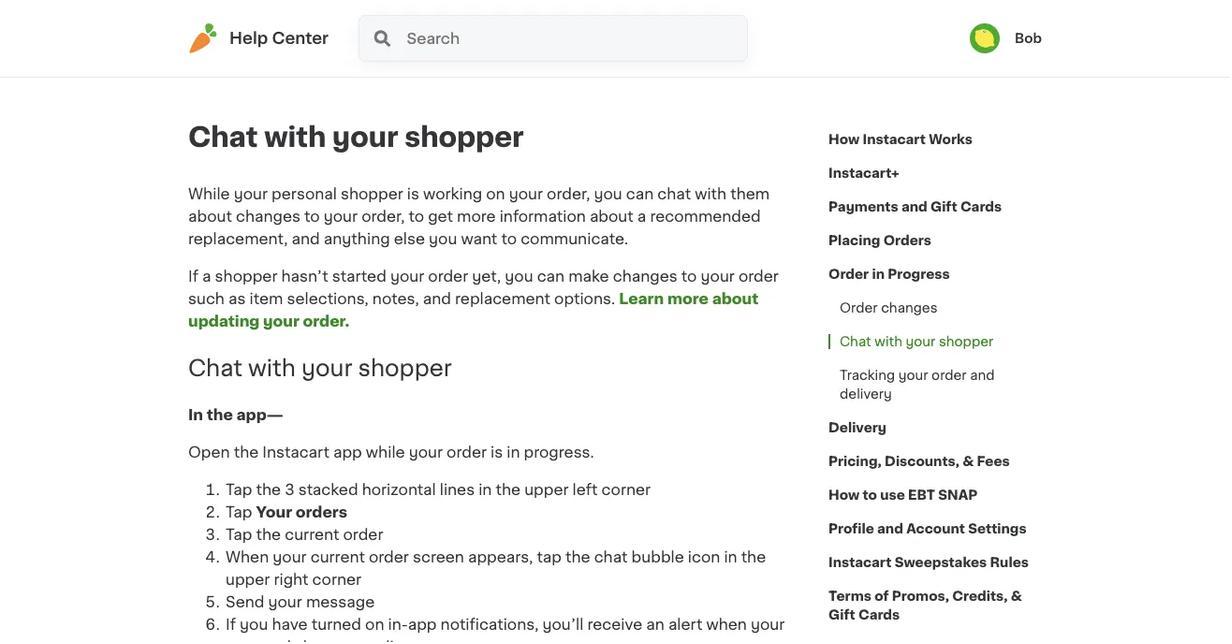 Task type: describe. For each thing, give the bounding box(es) containing it.
the right the lines
[[496, 482, 521, 497]]

else
[[394, 231, 425, 246]]

order for order changes
[[840, 301, 878, 315]]

3
[[285, 482, 295, 497]]

0 vertical spatial instacart
[[863, 133, 926, 146]]

with inside while your personal shopper is working on your order, you can chat with them about changes to your order, to get more information about a recommended replacement, and anything else you want to communicate.
[[695, 186, 726, 201]]

order changes
[[840, 301, 937, 315]]

shopper up "working"
[[405, 124, 524, 151]]

selections,
[[287, 291, 369, 306]]

use
[[880, 489, 905, 502]]

and inside tracking your order and delivery
[[970, 369, 995, 382]]

you'll
[[542, 617, 584, 632]]

cards inside 'link'
[[960, 200, 1002, 213]]

an
[[646, 617, 664, 632]]

the right tap
[[565, 549, 590, 564]]

if a shopper hasn't started your order yet, you can make changes to your order such as item selections, notes, and replacement options.
[[188, 269, 779, 306]]

options.
[[554, 291, 615, 306]]

chat inside while your personal shopper is working on your order, you can chat with them about changes to your order, to get more information about a recommended replacement, and anything else you want to communicate.
[[657, 186, 691, 201]]

icon
[[688, 549, 720, 564]]

horizontal
[[362, 482, 436, 497]]

0 horizontal spatial corner
[[312, 572, 361, 587]]

1 vertical spatial is
[[491, 444, 503, 459]]

recommended
[[650, 209, 761, 224]]

turned
[[311, 617, 361, 632]]

in-
[[388, 617, 408, 632]]

screen
[[413, 549, 464, 564]]

item
[[249, 291, 283, 306]]

started
[[332, 269, 386, 284]]

you inside tap the 3 stacked horizontal lines in the upper left corner tap your orders tap the current order when your current order screen appears, tap the chat bubble icon in the upper right corner send your message if you have turned on in-app notifications, you'll receive an alert when your personal shopper replies.
[[240, 617, 268, 632]]

center
[[272, 30, 329, 46]]

shopper inside tap the 3 stacked horizontal lines in the upper left corner tap your orders tap the current order when your current order screen appears, tap the chat bubble icon in the upper right corner send your message if you have turned on in-app notifications, you'll receive an alert when your personal shopper replies.
[[295, 639, 357, 642]]

on inside tap the 3 stacked horizontal lines in the upper left corner tap your orders tap the current order when your current order screen appears, tap the chat bubble icon in the upper right corner send your message if you have turned on in-app notifications, you'll receive an alert when your personal shopper replies.
[[365, 617, 384, 632]]

working
[[423, 186, 482, 201]]

pricing, discounts, & fees link
[[828, 445, 1010, 478]]

promos,
[[892, 590, 949, 603]]

0 vertical spatial chat with your shopper
[[188, 124, 524, 151]]

tap the 3 stacked horizontal lines in the upper left corner tap your orders tap the current order when your current order screen appears, tap the chat bubble icon in the upper right corner send your message if you have turned on in-app notifications, you'll receive an alert when your personal shopper replies.
[[226, 482, 785, 642]]

in right icon
[[724, 549, 737, 564]]

you up communicate.
[[594, 186, 622, 201]]

in the app—
[[188, 407, 283, 422]]

notes,
[[372, 291, 419, 306]]

cards inside terms of promos, credits, & gift cards
[[858, 608, 900, 622]]

replacement,
[[188, 231, 288, 246]]

bob link
[[970, 23, 1042, 53]]

hasn't
[[281, 269, 328, 284]]

order left screen on the bottom of the page
[[369, 549, 409, 564]]

in
[[188, 407, 203, 422]]

chat inside tap the 3 stacked horizontal lines in the upper left corner tap your orders tap the current order when your current order screen appears, tap the chat bubble icon in the upper right corner send your message if you have turned on in-app notifications, you'll receive an alert when your personal shopper replies.
[[594, 549, 628, 564]]

bob
[[1015, 32, 1042, 45]]

order down orders at the bottom left
[[343, 527, 383, 542]]

your inside learn more about updating your order.
[[263, 314, 299, 329]]

right
[[274, 572, 308, 587]]

how for how to use ebt snap
[[828, 489, 860, 502]]

order down recommended
[[739, 269, 779, 284]]

settings
[[968, 522, 1027, 535]]

instacart image
[[188, 23, 218, 53]]

more inside learn more about updating your order.
[[667, 291, 709, 306]]

pricing,
[[828, 455, 882, 468]]

1 vertical spatial chat with your shopper
[[840, 335, 994, 348]]

receive
[[587, 617, 642, 632]]

on inside while your personal shopper is working on your order, you can chat with them about changes to your order, to get more information about a recommended replacement, and anything else you want to communicate.
[[486, 186, 505, 201]]

to right want
[[501, 231, 517, 246]]

the left 3
[[256, 482, 281, 497]]

learn more about updating your order.
[[188, 291, 758, 329]]

0 horizontal spatial app
[[333, 444, 362, 459]]

appears,
[[468, 549, 533, 564]]

yet,
[[472, 269, 501, 284]]

order inside tracking your order and delivery
[[931, 369, 967, 382]]

the right in
[[207, 407, 233, 422]]

terms
[[828, 590, 871, 603]]

get
[[428, 209, 453, 224]]

profile and account settings link
[[828, 512, 1027, 546]]

how instacart works link
[[828, 123, 972, 156]]

to inside if a shopper hasn't started your order yet, you can make changes to your order such as item selections, notes, and replacement options.
[[681, 269, 697, 284]]

order in progress
[[828, 268, 950, 281]]

shopper down notes,
[[358, 357, 452, 379]]

message
[[306, 594, 375, 609]]

if inside tap the 3 stacked horizontal lines in the upper left corner tap your orders tap the current order when your current order screen appears, tap the chat bubble icon in the upper right corner send your message if you have turned on in-app notifications, you'll receive an alert when your personal shopper replies.
[[226, 617, 236, 632]]

order changes link
[[828, 291, 949, 325]]

instacart+ link
[[828, 156, 899, 190]]

can inside if a shopper hasn't started your order yet, you can make changes to your order such as item selections, notes, and replacement options.
[[537, 269, 565, 284]]

orders
[[883, 234, 931, 247]]

1 vertical spatial upper
[[226, 572, 270, 587]]

the right 'open'
[[234, 444, 259, 459]]

open the instacart app while your order is in progress.
[[188, 444, 594, 459]]

0 vertical spatial chat
[[188, 124, 258, 151]]

2 vertical spatial chat with your shopper
[[188, 357, 452, 379]]

left
[[573, 482, 598, 497]]

and down use
[[877, 522, 903, 535]]

make
[[568, 269, 609, 284]]

in down placing orders link
[[872, 268, 885, 281]]

have
[[272, 617, 308, 632]]

1 tap from the top
[[226, 482, 252, 497]]

payments and gift cards
[[828, 200, 1002, 213]]

them
[[730, 186, 770, 201]]

tracking
[[840, 369, 895, 382]]

gift inside terms of promos, credits, & gift cards
[[828, 608, 855, 622]]

tracking your order and delivery
[[840, 369, 995, 401]]

you down 'get'
[[429, 231, 457, 246]]

tap
[[537, 549, 562, 564]]

want
[[461, 231, 497, 246]]

1 vertical spatial chat
[[840, 335, 871, 348]]

pricing, discounts, & fees
[[828, 455, 1010, 468]]

the down your
[[256, 527, 281, 542]]

placing
[[828, 234, 880, 247]]

0 vertical spatial current
[[285, 527, 339, 542]]

alert
[[668, 617, 702, 632]]

instacart sweepstakes rules
[[828, 556, 1029, 569]]

information
[[500, 209, 586, 224]]

1 horizontal spatial corner
[[602, 482, 651, 497]]

bubble
[[631, 549, 684, 564]]

personal inside while your personal shopper is working on your order, you can chat with them about changes to your order, to get more information about a recommended replacement, and anything else you want to communicate.
[[272, 186, 337, 201]]

3 tap from the top
[[226, 527, 252, 542]]



Task type: vqa. For each thing, say whether or not it's contained in the screenshot.
rightmost store
no



Task type: locate. For each thing, give the bounding box(es) containing it.
to down recommended
[[681, 269, 697, 284]]

0 vertical spatial changes
[[236, 209, 300, 224]]

0 horizontal spatial a
[[202, 269, 211, 284]]

1 vertical spatial cards
[[858, 608, 900, 622]]

when
[[226, 549, 269, 564]]

you inside if a shopper hasn't started your order yet, you can make changes to your order such as item selections, notes, and replacement options.
[[505, 269, 533, 284]]

0 vertical spatial order,
[[547, 186, 590, 201]]

lines
[[440, 482, 475, 497]]

2 vertical spatial tap
[[226, 527, 252, 542]]

Search search field
[[405, 16, 747, 61]]

anything
[[324, 231, 390, 246]]

instacart down profile
[[828, 556, 892, 569]]

tap down 'open'
[[226, 482, 252, 497]]

0 vertical spatial order
[[828, 268, 869, 281]]

order up the lines
[[447, 444, 487, 459]]

your
[[332, 124, 398, 151], [234, 186, 268, 201], [509, 186, 543, 201], [324, 209, 358, 224], [390, 269, 424, 284], [701, 269, 735, 284], [263, 314, 299, 329], [906, 335, 935, 348], [301, 357, 352, 379], [898, 369, 928, 382], [409, 444, 443, 459], [273, 549, 307, 564], [268, 594, 302, 609], [751, 617, 785, 632]]

and down the chat with your shopper link
[[970, 369, 995, 382]]

snap
[[938, 489, 978, 502]]

app inside tap the 3 stacked horizontal lines in the upper left corner tap your orders tap the current order when your current order screen appears, tap the chat bubble icon in the upper right corner send your message if you have turned on in-app notifications, you'll receive an alert when your personal shopper replies.
[[408, 617, 437, 632]]

sweepstakes
[[895, 556, 987, 569]]

changes
[[236, 209, 300, 224], [613, 269, 677, 284], [881, 301, 937, 315]]

how to use ebt snap
[[828, 489, 978, 502]]

gift inside 'link'
[[930, 200, 957, 213]]

while your personal shopper is working on your order, you can chat with them about changes to your order, to get more information about a recommended replacement, and anything else you want to communicate.
[[188, 186, 770, 246]]

0 vertical spatial app
[[333, 444, 362, 459]]

0 vertical spatial if
[[188, 269, 198, 284]]

how up profile
[[828, 489, 860, 502]]

can
[[626, 186, 654, 201], [537, 269, 565, 284]]

0 horizontal spatial is
[[407, 186, 419, 201]]

the right icon
[[741, 549, 766, 564]]

order, up the information
[[547, 186, 590, 201]]

instacart
[[863, 133, 926, 146], [262, 444, 329, 459], [828, 556, 892, 569]]

1 vertical spatial corner
[[312, 572, 361, 587]]

instacart up instacart+ link
[[863, 133, 926, 146]]

how for how instacart works
[[828, 133, 860, 146]]

changes up the chat with your shopper link
[[881, 301, 937, 315]]

if inside if a shopper hasn't started your order yet, you can make changes to your order such as item selections, notes, and replacement options.
[[188, 269, 198, 284]]

order down placing
[[828, 268, 869, 281]]

1 horizontal spatial can
[[626, 186, 654, 201]]

0 vertical spatial &
[[962, 455, 974, 468]]

personal down have
[[226, 639, 291, 642]]

tap left your
[[226, 504, 252, 519]]

user avatar image
[[970, 23, 1000, 53]]

payments
[[828, 200, 898, 213]]

1 horizontal spatial more
[[667, 291, 709, 306]]

upper
[[524, 482, 569, 497], [226, 572, 270, 587]]

on
[[486, 186, 505, 201], [365, 617, 384, 632]]

2 how from the top
[[828, 489, 860, 502]]

a left recommended
[[637, 209, 646, 224]]

shopper down turned on the bottom left
[[295, 639, 357, 642]]

0 vertical spatial corner
[[602, 482, 651, 497]]

instacart+
[[828, 167, 899, 180]]

stacked
[[298, 482, 358, 497]]

help center link
[[188, 23, 329, 53]]

and inside 'link'
[[901, 200, 927, 213]]

1 horizontal spatial app
[[408, 617, 437, 632]]

0 vertical spatial more
[[457, 209, 496, 224]]

order.
[[303, 314, 350, 329]]

app left while
[[333, 444, 362, 459]]

order for order in progress
[[828, 268, 869, 281]]

and up orders
[[901, 200, 927, 213]]

your
[[256, 504, 292, 519]]

shopper up anything
[[341, 186, 403, 201]]

0 vertical spatial cards
[[960, 200, 1002, 213]]

gift up orders
[[930, 200, 957, 213]]

you down send
[[240, 617, 268, 632]]

tracking your order and delivery link
[[828, 359, 1042, 411]]

personal inside tap the 3 stacked horizontal lines in the upper left corner tap your orders tap the current order when your current order screen appears, tap the chat bubble icon in the upper right corner send your message if you have turned on in-app notifications, you'll receive an alert when your personal shopper replies.
[[226, 639, 291, 642]]

while
[[188, 186, 230, 201]]

1 vertical spatial chat
[[594, 549, 628, 564]]

and inside while your personal shopper is working on your order, you can chat with them about changes to your order, to get more information about a recommended replacement, and anything else you want to communicate.
[[292, 231, 320, 246]]

& inside pricing, discounts, & fees link
[[962, 455, 974, 468]]

ebt
[[908, 489, 935, 502]]

2 horizontal spatial about
[[712, 291, 758, 306]]

chat up while on the top of page
[[188, 124, 258, 151]]

if up such
[[188, 269, 198, 284]]

1 vertical spatial order,
[[361, 209, 405, 224]]

credits,
[[952, 590, 1008, 603]]

shopper up "tracking your order and delivery" link
[[939, 335, 994, 348]]

shopper inside while your personal shopper is working on your order, you can chat with them about changes to your order, to get more information about a recommended replacement, and anything else you want to communicate.
[[341, 186, 403, 201]]

in left progress.
[[507, 444, 520, 459]]

to up the hasn't
[[304, 209, 320, 224]]

more inside while your personal shopper is working on your order, you can chat with them about changes to your order, to get more information about a recommended replacement, and anything else you want to communicate.
[[457, 209, 496, 224]]

1 horizontal spatial &
[[1011, 590, 1022, 603]]

instacart up 3
[[262, 444, 329, 459]]

progress
[[888, 268, 950, 281]]

replies.
[[361, 639, 415, 642]]

upper left left at the bottom of the page
[[524, 482, 569, 497]]

0 horizontal spatial order,
[[361, 209, 405, 224]]

corner right left at the bottom of the page
[[602, 482, 651, 497]]

2 vertical spatial chat
[[188, 357, 242, 379]]

1 horizontal spatial about
[[590, 209, 634, 224]]

help center
[[229, 30, 329, 46]]

app
[[333, 444, 362, 459], [408, 617, 437, 632]]

0 horizontal spatial chat
[[594, 549, 628, 564]]

order inside "order in progress" link
[[828, 268, 869, 281]]

shopper inside if a shopper hasn't started your order yet, you can make changes to your order such as item selections, notes, and replacement options.
[[215, 269, 277, 284]]

0 vertical spatial tap
[[226, 482, 252, 497]]

shopper
[[405, 124, 524, 151], [341, 186, 403, 201], [215, 269, 277, 284], [939, 335, 994, 348], [358, 357, 452, 379], [295, 639, 357, 642]]

chat
[[188, 124, 258, 151], [840, 335, 871, 348], [188, 357, 242, 379]]

when
[[706, 617, 747, 632]]

a up such
[[202, 269, 211, 284]]

1 vertical spatial current
[[310, 549, 365, 564]]

0 horizontal spatial on
[[365, 617, 384, 632]]

replacement
[[455, 291, 550, 306]]

while
[[366, 444, 405, 459]]

1 vertical spatial tap
[[226, 504, 252, 519]]

1 horizontal spatial if
[[226, 617, 236, 632]]

0 horizontal spatial changes
[[236, 209, 300, 224]]

chat up tracking in the right bottom of the page
[[840, 335, 871, 348]]

can up recommended
[[626, 186, 654, 201]]

order
[[428, 269, 468, 284], [739, 269, 779, 284], [931, 369, 967, 382], [447, 444, 487, 459], [343, 527, 383, 542], [369, 549, 409, 564]]

and inside if a shopper hasn't started your order yet, you can make changes to your order such as item selections, notes, and replacement options.
[[423, 291, 451, 306]]

can inside while your personal shopper is working on your order, you can chat with them about changes to your order, to get more information about a recommended replacement, and anything else you want to communicate.
[[626, 186, 654, 201]]

1 vertical spatial on
[[365, 617, 384, 632]]

about down while on the top of page
[[188, 209, 232, 224]]

terms of promos, credits, & gift cards link
[[828, 579, 1042, 632]]

fees
[[977, 455, 1010, 468]]

tap up when
[[226, 527, 252, 542]]

changes up replacement,
[[236, 209, 300, 224]]

0 vertical spatial on
[[486, 186, 505, 201]]

order down "order in progress" link
[[840, 301, 878, 315]]

changes inside if a shopper hasn't started your order yet, you can make changes to your order such as item selections, notes, and replacement options.
[[613, 269, 677, 284]]

order inside order changes link
[[840, 301, 878, 315]]

can left "make"
[[537, 269, 565, 284]]

0 horizontal spatial more
[[457, 209, 496, 224]]

you up replacement
[[505, 269, 533, 284]]

and up the hasn't
[[292, 231, 320, 246]]

0 vertical spatial how
[[828, 133, 860, 146]]

1 horizontal spatial changes
[[613, 269, 677, 284]]

0 vertical spatial is
[[407, 186, 419, 201]]

0 vertical spatial chat
[[657, 186, 691, 201]]

more
[[457, 209, 496, 224], [667, 291, 709, 306]]

0 horizontal spatial cards
[[858, 608, 900, 622]]

1 vertical spatial changes
[[613, 269, 677, 284]]

a inside if a shopper hasn't started your order yet, you can make changes to your order such as item selections, notes, and replacement options.
[[202, 269, 211, 284]]

1 vertical spatial personal
[[226, 639, 291, 642]]

0 vertical spatial a
[[637, 209, 646, 224]]

chat up recommended
[[657, 186, 691, 201]]

order, up anything
[[361, 209, 405, 224]]

with
[[264, 124, 326, 151], [695, 186, 726, 201], [875, 335, 902, 348], [248, 357, 296, 379]]

on right "working"
[[486, 186, 505, 201]]

order left yet,
[[428, 269, 468, 284]]

in
[[872, 268, 885, 281], [507, 444, 520, 459], [479, 482, 492, 497], [724, 549, 737, 564]]

in right the lines
[[479, 482, 492, 497]]

shopper up as
[[215, 269, 277, 284]]

1 horizontal spatial on
[[486, 186, 505, 201]]

current down orders at the bottom left
[[285, 527, 339, 542]]

& inside terms of promos, credits, & gift cards
[[1011, 590, 1022, 603]]

to left use
[[863, 489, 877, 502]]

delivery link
[[828, 411, 887, 445]]

2 horizontal spatial changes
[[881, 301, 937, 315]]

order down the chat with your shopper link
[[931, 369, 967, 382]]

order
[[828, 268, 869, 281], [840, 301, 878, 315]]

cards down of
[[858, 608, 900, 622]]

1 vertical spatial instacart
[[262, 444, 329, 459]]

app—
[[236, 407, 283, 422]]

how to use ebt snap link
[[828, 478, 978, 512]]

a inside while your personal shopper is working on your order, you can chat with them about changes to your order, to get more information about a recommended replacement, and anything else you want to communicate.
[[637, 209, 646, 224]]

a
[[637, 209, 646, 224], [202, 269, 211, 284]]

if down send
[[226, 617, 236, 632]]

1 horizontal spatial cards
[[960, 200, 1002, 213]]

current up message
[[310, 549, 365, 564]]

1 how from the top
[[828, 133, 860, 146]]

more up want
[[457, 209, 496, 224]]

payments and gift cards link
[[828, 190, 1002, 224]]

1 vertical spatial more
[[667, 291, 709, 306]]

chat with your shopper
[[188, 124, 524, 151], [840, 335, 994, 348], [188, 357, 452, 379]]

2 tap from the top
[[226, 504, 252, 519]]

progress.
[[524, 444, 594, 459]]

changes up learn
[[613, 269, 677, 284]]

discounts,
[[885, 455, 959, 468]]

about down recommended
[[712, 291, 758, 306]]

1 vertical spatial can
[[537, 269, 565, 284]]

1 horizontal spatial gift
[[930, 200, 957, 213]]

updating
[[188, 314, 260, 329]]

is left "working"
[[407, 186, 419, 201]]

0 horizontal spatial if
[[188, 269, 198, 284]]

to up "else"
[[409, 209, 424, 224]]

how up instacart+
[[828, 133, 860, 146]]

1 horizontal spatial chat
[[657, 186, 691, 201]]

changes inside while your personal shopper is working on your order, you can chat with them about changes to your order, to get more information about a recommended replacement, and anything else you want to communicate.
[[236, 209, 300, 224]]

chat down updating
[[188, 357, 242, 379]]

more right learn
[[667, 291, 709, 306]]

of
[[874, 590, 889, 603]]

and right notes,
[[423, 291, 451, 306]]

placing orders link
[[828, 224, 931, 257]]

1 vertical spatial a
[[202, 269, 211, 284]]

1 vertical spatial &
[[1011, 590, 1022, 603]]

0 vertical spatial can
[[626, 186, 654, 201]]

1 vertical spatial order
[[840, 301, 878, 315]]

chat left the bubble
[[594, 549, 628, 564]]

how
[[828, 133, 860, 146], [828, 489, 860, 502]]

account
[[906, 522, 965, 535]]

how instacart works
[[828, 133, 972, 146]]

0 horizontal spatial can
[[537, 269, 565, 284]]

the
[[207, 407, 233, 422], [234, 444, 259, 459], [256, 482, 281, 497], [496, 482, 521, 497], [256, 527, 281, 542], [565, 549, 590, 564], [741, 549, 766, 564]]

0 vertical spatial gift
[[930, 200, 957, 213]]

chat with your shopper link
[[828, 325, 1005, 359]]

2 vertical spatial instacart
[[828, 556, 892, 569]]

about inside learn more about updating your order.
[[712, 291, 758, 306]]

instacart sweepstakes rules link
[[828, 546, 1029, 579]]

about up communicate.
[[590, 209, 634, 224]]

as
[[228, 291, 246, 306]]

1 vertical spatial gift
[[828, 608, 855, 622]]

rules
[[990, 556, 1029, 569]]

your inside tracking your order and delivery
[[898, 369, 928, 382]]

1 horizontal spatial upper
[[524, 482, 569, 497]]

cards down 'works'
[[960, 200, 1002, 213]]

order in progress link
[[828, 257, 950, 291]]

learn
[[619, 291, 664, 306]]

1 horizontal spatial a
[[637, 209, 646, 224]]

orders
[[296, 504, 347, 519]]

placing orders
[[828, 234, 931, 247]]

& left fees at the bottom of page
[[962, 455, 974, 468]]

cards
[[960, 200, 1002, 213], [858, 608, 900, 622]]

corner up message
[[312, 572, 361, 587]]

to
[[304, 209, 320, 224], [409, 209, 424, 224], [501, 231, 517, 246], [681, 269, 697, 284], [863, 489, 877, 502]]

2 vertical spatial changes
[[881, 301, 937, 315]]

1 vertical spatial app
[[408, 617, 437, 632]]

0 horizontal spatial gift
[[828, 608, 855, 622]]

0 horizontal spatial about
[[188, 209, 232, 224]]

help
[[229, 30, 268, 46]]

app up replies.
[[408, 617, 437, 632]]

current
[[285, 527, 339, 542], [310, 549, 365, 564]]

gift down terms
[[828, 608, 855, 622]]

profile
[[828, 522, 874, 535]]

1 vertical spatial how
[[828, 489, 860, 502]]

personal up anything
[[272, 186, 337, 201]]

1 vertical spatial if
[[226, 617, 236, 632]]

open
[[188, 444, 230, 459]]

notifications,
[[441, 617, 539, 632]]

0 horizontal spatial upper
[[226, 572, 270, 587]]

tap
[[226, 482, 252, 497], [226, 504, 252, 519], [226, 527, 252, 542]]

such
[[188, 291, 225, 306]]

delivery
[[828, 421, 887, 434]]

& down rules on the bottom right of the page
[[1011, 590, 1022, 603]]

upper down when
[[226, 572, 270, 587]]

0 vertical spatial upper
[[524, 482, 569, 497]]

1 horizontal spatial is
[[491, 444, 503, 459]]

is inside while your personal shopper is working on your order, you can chat with them about changes to your order, to get more information about a recommended replacement, and anything else you want to communicate.
[[407, 186, 419, 201]]

0 vertical spatial personal
[[272, 186, 337, 201]]

communicate.
[[521, 231, 628, 246]]

is left progress.
[[491, 444, 503, 459]]

1 horizontal spatial order,
[[547, 186, 590, 201]]

on up replies.
[[365, 617, 384, 632]]

0 horizontal spatial &
[[962, 455, 974, 468]]



